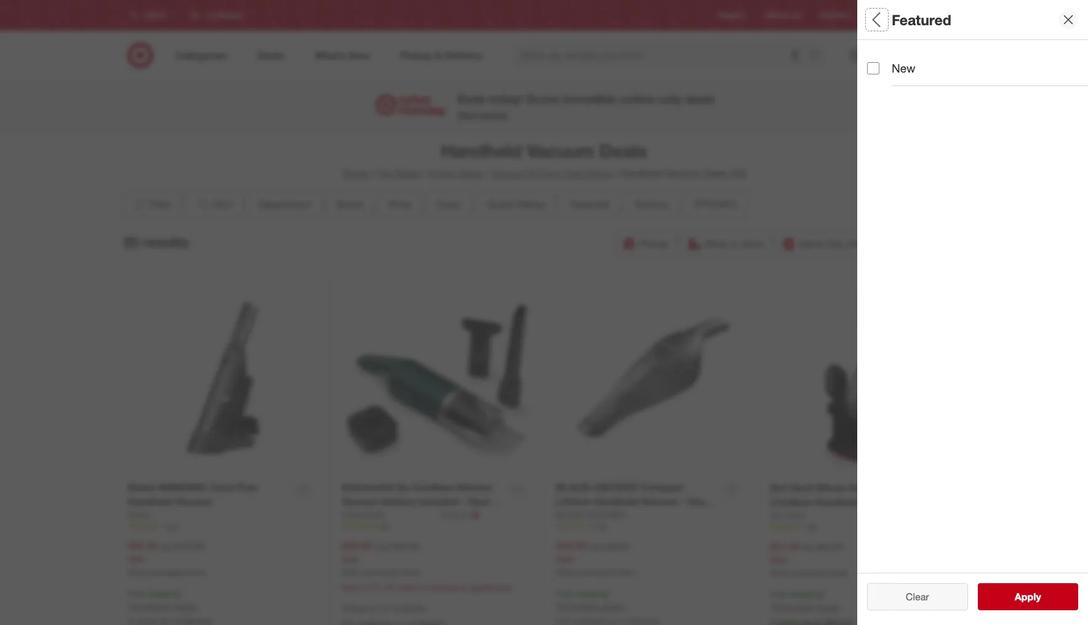 Task type: locate. For each thing, give the bounding box(es) containing it.
& right cookware in the left of the page
[[462, 583, 468, 593]]

$129.99 down 570
[[175, 541, 205, 552]]

when inside $99.99 reg $129.99 sale when purchased online
[[128, 569, 147, 578]]

0 horizontal spatial exclusions apply. link
[[131, 602, 198, 612]]

cordless up the included
[[412, 481, 454, 494]]

select
[[397, 583, 420, 593]]

& inside handheld vacuum deals target / top deals / home deals / vacuum & floor care deals / handheld vacuum deals (20)
[[529, 167, 535, 180]]

home left 12v
[[849, 482, 876, 494]]

2 black+decker from the top
[[556, 510, 624, 520]]

1 horizontal spatial target
[[869, 11, 890, 20]]

online down $39.99 in the right bottom of the page
[[615, 569, 635, 578]]

clear all button
[[868, 584, 968, 611]]

sale for $54.99
[[771, 555, 787, 565]]

& left floor
[[529, 167, 535, 180]]

- inside dirt devil whole home 12v cordless handheld vacuum - bd40200
[[902, 496, 906, 508]]

- up at
[[461, 496, 465, 508]]

0 vertical spatial &
[[529, 167, 535, 180]]

featured inside 'featured' button
[[571, 198, 610, 210]]

rating
[[516, 198, 545, 210]]

devil for dirt devil
[[787, 510, 806, 521]]

20
[[123, 234, 139, 251]]

- inside kitchenaid go cordless kitchen vacuum battery included - hearth & hand™ with magnolia
[[461, 496, 465, 508]]

What can we help you find? suggestions appear below search field
[[513, 42, 813, 69]]

$129.99
[[175, 541, 205, 552], [389, 541, 420, 552]]

$129.99 inside $99.99 reg $129.99 sale when purchased online
[[175, 541, 205, 552]]

online for $99.99
[[186, 569, 206, 578]]

exclusions apply. link down $99.99 reg $129.99 sale when purchased online
[[131, 602, 198, 612]]

2 horizontal spatial shipping
[[790, 589, 823, 600]]

1 vertical spatial dirt
[[771, 510, 785, 521]]

black+decker
[[556, 481, 638, 494], [556, 510, 624, 520]]

&
[[529, 167, 535, 180], [342, 510, 349, 522], [462, 583, 468, 593]]

vacuum up guest rating button
[[491, 167, 526, 180]]

devil left whole in the right bottom of the page
[[791, 482, 814, 494]]

results for 20 results
[[143, 234, 189, 251]]

0 vertical spatial results
[[143, 234, 189, 251]]

purchased down 570
[[149, 569, 184, 578]]

1 horizontal spatial department
[[868, 53, 935, 67]]

1 dirt from the top
[[771, 482, 788, 494]]

handheld up sold
[[620, 167, 662, 180]]

purchased inside the $54.99 reg $64.99 sale when purchased online
[[792, 569, 827, 579]]

vacuum down wandvac
[[175, 496, 212, 508]]

free down $29.99 reg $39.99 sale when purchased online
[[556, 589, 573, 599]]

when inside the $54.99 reg $64.99 sale when purchased online
[[771, 569, 790, 579]]

kitchenaid inside kitchenaid go cordless kitchen vacuum battery included - hearth & hand™ with magnolia
[[342, 481, 393, 494]]

clear for clear all
[[900, 591, 923, 603]]

4 / from the left
[[614, 167, 617, 180]]

0 vertical spatial shark
[[128, 481, 155, 494]]

clear
[[900, 591, 923, 603], [906, 591, 930, 603]]

sale up "extra" at the left of the page
[[342, 554, 359, 564]]

purchased inside $99.99 reg $129.99 sale when purchased online
[[149, 569, 184, 578]]

filters
[[889, 11, 927, 28]]

target left circle
[[869, 11, 890, 20]]

2 horizontal spatial -
[[902, 496, 906, 508]]

exclusions apply. link for $54.99
[[774, 602, 840, 613]]

1 vertical spatial black+decker
[[556, 510, 624, 520]]

1 horizontal spatial $129.99
[[389, 541, 420, 552]]

hnvc220bcz01
[[556, 510, 632, 522]]

0 horizontal spatial -
[[461, 496, 465, 508]]

results right see
[[1023, 591, 1055, 603]]

/ up 'featured' button
[[614, 167, 617, 180]]

1 vertical spatial department button
[[247, 191, 321, 218]]

start
[[458, 110, 478, 120]]

handheld vacuum deals target / top deals / home deals / vacuum & floor care deals / handheld vacuum deals (20)
[[342, 140, 747, 180]]

1 kitchenaid from the top
[[342, 481, 393, 494]]

online inside the $54.99 reg $64.99 sale when purchased online
[[829, 569, 849, 579]]

shipping for $54.99
[[790, 589, 823, 600]]

home
[[429, 167, 455, 180], [849, 482, 876, 494]]

hand™
[[352, 510, 382, 522]]

1 vertical spatial &
[[342, 510, 349, 522]]

devil inside dirt devil whole home 12v cordless handheld vacuum - bd40200
[[791, 482, 814, 494]]

by
[[658, 198, 669, 210]]

exclusions apply. link down the $54.99 reg $64.99 sale when purchased online
[[774, 602, 840, 613]]

saving
[[481, 110, 507, 120]]

when for $54.99
[[771, 569, 790, 579]]

circle
[[892, 11, 911, 20]]

¬
[[472, 509, 480, 521]]

free shipping * * exclusions apply. down $29.99 reg $39.99 sale when purchased online
[[556, 589, 626, 612]]

purchased for $29.99
[[578, 569, 613, 578]]

$129.99 down with
[[389, 541, 420, 552]]

/ right home deals link
[[485, 167, 488, 180]]

dirt up $54.99
[[771, 510, 785, 521]]

black+decker for black+decker
[[556, 510, 624, 520]]

0 horizontal spatial apply.
[[174, 602, 198, 612]]

apply. down $99.99 reg $129.99 sale when purchased online
[[174, 602, 198, 612]]

when inside "$99.99 reg $129.99 sale when purchased online extra 15% off select cookware & appliances"
[[342, 569, 361, 578]]

2 shark from the top
[[128, 510, 150, 520]]

department inside all filters 'dialog'
[[868, 53, 935, 67]]

vacuum inside black+decker compact lithium handheld vacuum - gray hnvc220bcz01
[[641, 496, 679, 508]]

& left hand™
[[342, 510, 349, 522]]

apply. down $29.99 reg $39.99 sale when purchased online
[[603, 602, 626, 612]]

results inside button
[[1023, 591, 1055, 603]]

handheld down whole in the right bottom of the page
[[815, 496, 860, 508]]

shark up shark link
[[128, 481, 155, 494]]

1 horizontal spatial apply.
[[603, 602, 626, 612]]

clear button
[[868, 584, 968, 611]]

purchased down $39.99 in the right bottom of the page
[[578, 569, 613, 578]]

purchased down $64.99 at the right bottom of page
[[792, 569, 827, 579]]

clear inside all filters 'dialog'
[[900, 591, 923, 603]]

- up 66 "link"
[[902, 496, 906, 508]]

94
[[380, 522, 388, 531]]

reg inside the $54.99 reg $64.99 sale when purchased online
[[803, 542, 815, 552]]

when inside $29.99 reg $39.99 sale when purchased online
[[556, 569, 576, 578]]

2 $129.99 from the left
[[389, 541, 420, 552]]

dirt devil whole home 12v cordless handheld vacuum - bd40200
[[771, 482, 906, 523]]

free up 570 link
[[237, 481, 258, 494]]

when down shark link
[[128, 569, 147, 578]]

1 vertical spatial target
[[342, 167, 369, 180]]

2 dirt from the top
[[771, 510, 785, 521]]

free down $99.99 reg $129.99 sale when purchased online
[[128, 589, 145, 599]]

online for $29.99
[[615, 569, 635, 578]]

online for $54.99
[[829, 569, 849, 579]]

1 clear from the left
[[900, 591, 923, 603]]

exclusions down $99.99 reg $129.99 sale when purchased online
[[131, 602, 172, 612]]

sale inside $29.99 reg $39.99 sale when purchased online
[[556, 554, 573, 564]]

dirt inside dirt devil whole home 12v cordless handheld vacuum - bd40200
[[771, 482, 788, 494]]

reg for $29.99
[[588, 541, 601, 552]]

0 vertical spatial featured
[[892, 11, 952, 28]]

0 horizontal spatial shipping
[[147, 589, 180, 599]]

$129.99 for $99.99 reg $129.99 sale when purchased online
[[175, 541, 205, 552]]

free down the $54.99 reg $64.99 sale when purchased online
[[771, 589, 788, 600]]

2 $99.99 from the left
[[342, 540, 372, 552]]

reg for $99.99
[[160, 541, 172, 552]]

search
[[804, 50, 834, 63]]

battery
[[382, 496, 416, 508]]

free inside the shark wandvac cord-free handheld vacuum
[[237, 481, 258, 494]]

vacuum inside dirt devil whole home 12v cordless handheld vacuum - bd40200
[[862, 496, 900, 508]]

black+decker up 716
[[556, 510, 624, 520]]

see results
[[1002, 591, 1055, 603]]

$99.99 reg $129.99 sale when purchased online
[[128, 540, 206, 578]]

all filters dialog
[[858, 0, 1089, 626]]

reg down 94
[[374, 541, 387, 552]]

sale inside the $54.99 reg $64.99 sale when purchased online
[[771, 555, 787, 565]]

apply. down the $54.99 reg $64.99 sale when purchased online
[[817, 602, 840, 613]]

home up color button
[[429, 167, 455, 180]]

online down 570 link
[[186, 569, 206, 578]]

department
[[868, 53, 935, 67], [258, 198, 311, 210]]

0 vertical spatial home
[[429, 167, 455, 180]]

shark for shark
[[128, 510, 150, 520]]

free for black+decker compact lithium handheld vacuum - gray hnvc220bcz01
[[556, 589, 573, 599]]

0 horizontal spatial target
[[342, 167, 369, 180]]

exclusions down $29.99 reg $39.99 sale when purchased online
[[559, 602, 601, 612]]

find stores
[[930, 11, 968, 20]]

online up select
[[401, 569, 420, 578]]

$39.99
[[603, 541, 629, 552]]

1 $99.99 from the left
[[128, 540, 157, 552]]

0 vertical spatial dirt
[[771, 482, 788, 494]]

0 horizontal spatial $99.99
[[128, 540, 157, 552]]

deals right care
[[587, 167, 611, 180]]

$99.99 inside "$99.99 reg $129.99 sale when purchased online extra 15% off select cookware & appliances"
[[342, 540, 372, 552]]

& inside kitchenaid go cordless kitchen vacuum battery included - hearth & hand™ with magnolia
[[342, 510, 349, 522]]

1 vertical spatial devil
[[787, 510, 806, 521]]

0 horizontal spatial department button
[[247, 191, 321, 218]]

Include out of stock checkbox
[[868, 397, 880, 409]]

free for dirt devil whole home 12v cordless handheld vacuum - bd40200
[[771, 589, 788, 600]]

vacuum inside kitchenaid go cordless kitchen vacuum battery included - hearth & hand™ with magnolia
[[342, 496, 379, 508]]

filter button
[[123, 191, 180, 218]]

1 vertical spatial kitchenaid
[[342, 510, 384, 520]]

vacuum up vacuum & floor care deals link
[[527, 140, 594, 162]]

fpo/apo
[[695, 198, 738, 210]]

sale for $29.99
[[556, 554, 573, 564]]

reg inside $99.99 reg $129.99 sale when purchased online
[[160, 541, 172, 552]]

handheld up shark link
[[128, 496, 172, 508]]

exclusions down the $54.99 reg $64.99 sale when purchased online
[[774, 602, 815, 613]]

devil up $54.99
[[787, 510, 806, 521]]

only
[[659, 92, 682, 106]]

clear all
[[900, 591, 936, 603]]

0 vertical spatial black+decker
[[556, 481, 638, 494]]

0 vertical spatial department button
[[868, 40, 1089, 83]]

kitchenaid up hand™
[[342, 481, 393, 494]]

& inside "$99.99 reg $129.99 sale when purchased online extra 15% off select cookware & appliances"
[[462, 583, 468, 593]]

ad
[[791, 11, 801, 20]]

1 black+decker from the top
[[556, 481, 638, 494]]

black+decker compact lithium handheld vacuum - gray hnvc220bcz01 image
[[556, 284, 746, 474], [556, 284, 746, 474]]

online inside $99.99 reg $129.99 sale when purchased online
[[186, 569, 206, 578]]

1 horizontal spatial exclusions
[[559, 602, 601, 612]]

vacuum down compact on the right of the page
[[641, 496, 679, 508]]

$99.99 inside $99.99 reg $129.99 sale when purchased online
[[128, 540, 157, 552]]

shipping down the $54.99 reg $64.99 sale when purchased online
[[790, 589, 823, 600]]

free shipping * * exclusions apply.
[[128, 589, 198, 612], [556, 589, 626, 612], [771, 589, 840, 613]]

2 horizontal spatial exclusions
[[774, 602, 815, 613]]

vacuum down 12v
[[862, 496, 900, 508]]

cordless up dirt devil
[[771, 496, 812, 508]]

shipping down $29.99 reg $39.99 sale when purchased online
[[576, 589, 609, 599]]

black+decker inside black+decker compact lithium handheld vacuum - gray hnvc220bcz01
[[556, 481, 638, 494]]

0 horizontal spatial $129.99
[[175, 541, 205, 552]]

reg inside "$99.99 reg $129.99 sale when purchased online extra 15% off select cookware & appliances"
[[374, 541, 387, 552]]

shark inside the shark wandvac cord-free handheld vacuum
[[128, 481, 155, 494]]

online down $64.99 at the right bottom of page
[[829, 569, 849, 579]]

0 horizontal spatial featured
[[571, 198, 610, 210]]

/ right top deals link
[[423, 167, 426, 180]]

shark wandvac cord-free handheld vacuum link
[[128, 481, 288, 509]]

kitchenaid go cordless kitchen vacuum battery included - hearth & hand™ with magnolia
[[342, 481, 500, 522]]

$99.99 down shark link
[[128, 540, 157, 552]]

0 vertical spatial kitchenaid
[[342, 481, 393, 494]]

purchased for $54.99
[[792, 569, 827, 579]]

sale down shark link
[[128, 554, 145, 564]]

2 horizontal spatial apply.
[[817, 602, 840, 613]]

black+decker link
[[556, 509, 624, 521]]

New checkbox
[[868, 62, 880, 74]]

1 shark from the top
[[128, 481, 155, 494]]

top
[[377, 167, 393, 180]]

2 vertical spatial &
[[462, 583, 468, 593]]

when for $99.99
[[128, 569, 147, 578]]

1 horizontal spatial free shipping * * exclusions apply.
[[556, 589, 626, 612]]

kitchenaid up 94
[[342, 510, 384, 520]]

sale down $54.99
[[771, 555, 787, 565]]

1 vertical spatial home
[[849, 482, 876, 494]]

0 horizontal spatial &
[[342, 510, 349, 522]]

1 $129.99 from the left
[[175, 541, 205, 552]]

reg down 570
[[160, 541, 172, 552]]

free shipping * * exclusions apply. down the $54.99 reg $64.99 sale when purchased online
[[771, 589, 840, 613]]

search button
[[804, 42, 834, 71]]

$99.99 down hand™
[[342, 540, 372, 552]]

registry
[[719, 11, 746, 20]]

redcard link
[[820, 10, 850, 21]]

results right 20
[[143, 234, 189, 251]]

shipping down $99.99 reg $129.99 sale when purchased online
[[147, 589, 180, 599]]

1 horizontal spatial results
[[1023, 591, 1055, 603]]

1 horizontal spatial $99.99
[[342, 540, 372, 552]]

when down $29.99
[[556, 569, 576, 578]]

1 vertical spatial shark
[[128, 510, 150, 520]]

vacuum
[[527, 140, 594, 162], [491, 167, 526, 180], [665, 167, 700, 180], [175, 496, 212, 508], [342, 496, 379, 508], [641, 496, 679, 508], [862, 496, 900, 508]]

0 vertical spatial department
[[868, 53, 935, 67]]

reg inside $29.99 reg $39.99 sale when purchased online
[[588, 541, 601, 552]]

1 horizontal spatial featured
[[892, 11, 952, 28]]

1 vertical spatial department
[[258, 198, 311, 210]]

devil for dirt devil whole home 12v cordless handheld vacuum - bd40200
[[791, 482, 814, 494]]

exclusions apply. link down $29.99 reg $39.99 sale when purchased online
[[559, 602, 626, 612]]

exclusions apply. link for $99.99
[[131, 602, 198, 612]]

1 horizontal spatial shipping
[[576, 589, 609, 599]]

incredible
[[563, 92, 617, 106]]

1 horizontal spatial home
[[849, 482, 876, 494]]

$99.99 for $99.99 reg $129.99 sale when purchased online
[[128, 540, 157, 552]]

$129.99 inside "$99.99 reg $129.99 sale when purchased online extra 15% off select cookware & appliances"
[[389, 541, 420, 552]]

1 / from the left
[[371, 167, 375, 180]]

0 horizontal spatial exclusions
[[131, 602, 172, 612]]

all
[[926, 591, 936, 603]]

cordless
[[412, 481, 454, 494], [771, 496, 812, 508]]

deals down online-
[[599, 140, 647, 162]]

reg down 716
[[588, 541, 601, 552]]

1 horizontal spatial &
[[462, 583, 468, 593]]

purchased inside $29.99 reg $39.99 sale when purchased online
[[578, 569, 613, 578]]

vacuum up hand™
[[342, 496, 379, 508]]

extra
[[342, 583, 362, 593]]

shop
[[705, 238, 728, 250]]

exclusions for $29.99
[[559, 602, 601, 612]]

target left top
[[342, 167, 369, 180]]

apply
[[1015, 591, 1042, 603]]

color
[[437, 198, 461, 210]]

1 horizontal spatial exclusions apply. link
[[559, 602, 626, 612]]

- left "gray"
[[681, 496, 685, 508]]

when down $54.99
[[771, 569, 790, 579]]

dirt devil link
[[771, 510, 806, 522]]

0 vertical spatial cordless
[[412, 481, 454, 494]]

0 horizontal spatial cordless
[[412, 481, 454, 494]]

$54.99
[[771, 540, 800, 553]]

/ left top
[[371, 167, 375, 180]]

price button
[[379, 191, 422, 218]]

sort
[[213, 198, 232, 210]]

apply.
[[174, 602, 198, 612], [603, 602, 626, 612], [817, 602, 840, 613]]

2 horizontal spatial &
[[529, 167, 535, 180]]

dirt devil whole home 12v cordless handheld vacuum - bd40200 image
[[771, 284, 961, 474], [771, 284, 961, 474]]

clear inside featured dialog
[[906, 591, 930, 603]]

black+decker up lithium
[[556, 481, 638, 494]]

0 horizontal spatial department
[[258, 198, 311, 210]]

1 horizontal spatial cordless
[[771, 496, 812, 508]]

free shipping * * exclusions apply. for $99.99
[[128, 589, 198, 612]]

2 clear from the left
[[906, 591, 930, 603]]

cord-
[[210, 481, 237, 494]]

target link
[[342, 167, 369, 180]]

1 vertical spatial cordless
[[771, 496, 812, 508]]

0 horizontal spatial results
[[143, 234, 189, 251]]

delivery
[[847, 238, 883, 250]]

when up "extra" at the left of the page
[[342, 569, 361, 578]]

exclusions apply. link
[[131, 602, 198, 612], [559, 602, 626, 612], [774, 602, 840, 613]]

online inside $29.99 reg $39.99 sale when purchased online
[[615, 569, 635, 578]]

deals right top
[[396, 167, 420, 180]]

see
[[1002, 591, 1020, 603]]

cordless inside dirt devil whole home 12v cordless handheld vacuum - bd40200
[[771, 496, 812, 508]]

2 horizontal spatial exclusions apply. link
[[774, 602, 840, 613]]

kitchenaid go cordless kitchen vacuum battery included - hearth & hand™ with magnolia image
[[342, 284, 532, 474], [342, 284, 532, 474]]

shipping for $99.99
[[147, 589, 180, 599]]

apply. for $29.99
[[603, 602, 626, 612]]

sale down $29.99
[[556, 554, 573, 564]]

handheld inside black+decker compact lithium handheld vacuum - gray hnvc220bcz01
[[594, 496, 639, 508]]

1 horizontal spatial -
[[681, 496, 685, 508]]

0 horizontal spatial home
[[429, 167, 455, 180]]

sale
[[128, 554, 145, 564], [342, 554, 359, 564], [556, 554, 573, 564], [771, 555, 787, 565]]

2 kitchenaid from the top
[[342, 510, 384, 520]]

exclusions for $54.99
[[774, 602, 815, 613]]

handheld up 'hnvc220bcz01'
[[594, 496, 639, 508]]

2 horizontal spatial free shipping * * exclusions apply.
[[771, 589, 840, 613]]

reg down 66 at the bottom of page
[[803, 542, 815, 552]]

purchased up 15%
[[363, 569, 398, 578]]

1 vertical spatial featured
[[571, 198, 610, 210]]

vacuum & floor care deals link
[[491, 167, 611, 180]]

target
[[869, 11, 890, 20], [342, 167, 369, 180]]

0 vertical spatial devil
[[791, 482, 814, 494]]

0 horizontal spatial free shipping * * exclusions apply.
[[128, 589, 198, 612]]

free shipping * * exclusions apply. down $99.99 reg $129.99 sale when purchased online
[[128, 589, 198, 612]]

shark up $99.99 reg $129.99 sale when purchased online
[[128, 510, 150, 520]]

dirt up dirt devil
[[771, 482, 788, 494]]

shipping
[[147, 589, 180, 599], [576, 589, 609, 599], [790, 589, 823, 600]]

sale inside $99.99 reg $129.99 sale when purchased online
[[128, 554, 145, 564]]

1 vertical spatial results
[[1023, 591, 1055, 603]]

shark wandvac cord-free handheld vacuum image
[[128, 284, 317, 474], [128, 284, 317, 474]]



Task type: vqa. For each thing, say whether or not it's contained in the screenshot.
Go
yes



Task type: describe. For each thing, give the bounding box(es) containing it.
available
[[393, 604, 427, 614]]

pickup button
[[617, 230, 677, 257]]

not
[[379, 604, 391, 614]]

guest rating
[[487, 198, 545, 210]]

handheld inside the shark wandvac cord-free handheld vacuum
[[128, 496, 172, 508]]

magnolia
[[407, 510, 450, 522]]

fpo/apo button
[[684, 191, 748, 218]]

vacuum inside the shark wandvac cord-free handheld vacuum
[[175, 496, 212, 508]]

home inside handheld vacuum deals target / top deals / home deals / vacuum & floor care deals / handheld vacuum deals (20)
[[429, 167, 455, 180]]

redcard
[[820, 11, 850, 20]]

featured dialog
[[858, 0, 1089, 626]]

when for $29.99
[[556, 569, 576, 578]]

kitchenaid go cordless kitchen vacuum battery included - hearth & hand™ with magnolia link
[[342, 481, 503, 522]]

at
[[462, 510, 469, 520]]

570 link
[[128, 521, 317, 532]]

reg for $54.99
[[803, 542, 815, 552]]

lithium
[[556, 496, 591, 508]]

20 results
[[123, 234, 189, 251]]

$129.99 for $99.99 reg $129.99 sale when purchased online extra 15% off select cookware & appliances
[[389, 541, 420, 552]]

brand
[[337, 198, 363, 210]]

free shipping * * exclusions apply. for $54.99
[[771, 589, 840, 613]]

& for handheld
[[529, 167, 535, 180]]

purchased inside "$99.99 reg $129.99 sale when purchased online extra 15% off select cookware & appliances"
[[363, 569, 398, 578]]

go
[[396, 481, 410, 494]]

all filters
[[868, 11, 927, 28]]

dirt for dirt devil
[[771, 510, 785, 521]]

kitchenaid for kitchenaid go cordless kitchen vacuum battery included - hearth & hand™ with magnolia
[[342, 481, 393, 494]]

$99.99 for $99.99 reg $129.99 sale when purchased online extra 15% off select cookware & appliances
[[342, 540, 372, 552]]

top deals link
[[377, 167, 420, 180]]

cordless inside kitchenaid go cordless kitchen vacuum battery included - hearth & hand™ with magnolia
[[412, 481, 454, 494]]

price
[[389, 198, 411, 210]]

dirt devil
[[771, 510, 806, 521]]

clear for clear
[[906, 591, 930, 603]]

66
[[809, 522, 817, 532]]

kitchenaid for kitchenaid
[[342, 510, 384, 520]]

floor
[[538, 167, 560, 180]]

in
[[731, 238, 739, 250]]

whole
[[817, 482, 846, 494]]

wandvac
[[158, 481, 207, 494]]

free shipping * * exclusions apply. for $29.99
[[556, 589, 626, 612]]

94 link
[[342, 521, 532, 532]]

target circle
[[869, 11, 911, 20]]

home deals link
[[429, 167, 483, 180]]

store
[[741, 238, 764, 250]]

weekly ad
[[766, 11, 801, 20]]

find stores link
[[930, 10, 968, 21]]

3 / from the left
[[485, 167, 488, 180]]

deals left (20)
[[703, 167, 728, 180]]

home inside dirt devil whole home 12v cordless handheld vacuum - bd40200
[[849, 482, 876, 494]]

day
[[828, 238, 845, 250]]

sold
[[635, 198, 655, 210]]

included
[[418, 496, 458, 508]]

& for $99.99
[[462, 583, 468, 593]]

dirt devil whole home 12v cordless handheld vacuum - bd40200 link
[[771, 481, 932, 523]]

apply. for $54.99
[[817, 602, 840, 613]]

apply button
[[978, 584, 1079, 611]]

2 / from the left
[[423, 167, 426, 180]]

dirt for dirt devil whole home 12v cordless handheld vacuum - bd40200
[[771, 482, 788, 494]]

716
[[595, 522, 607, 531]]

guest
[[487, 198, 513, 210]]

shark wandvac cord-free handheld vacuum
[[128, 481, 258, 508]]

guest rating button
[[477, 191, 555, 218]]

exclusions apply. link for $29.99
[[559, 602, 626, 612]]

online inside "$99.99 reg $129.99 sale when purchased online extra 15% off select cookware & appliances"
[[401, 569, 420, 578]]

$29.99 reg $39.99 sale when purchased online
[[556, 540, 635, 578]]

sort button
[[185, 191, 243, 218]]

black+decker for black+decker compact lithium handheld vacuum - gray hnvc220bcz01
[[556, 481, 638, 494]]

cyber monday target deals image
[[374, 91, 448, 121]]

find
[[930, 11, 945, 20]]

ends
[[458, 92, 486, 106]]

today!
[[489, 92, 524, 106]]

$99.99 reg $129.99 sale when purchased online extra 15% off select cookware & appliances
[[342, 540, 512, 593]]

results for see results
[[1023, 591, 1055, 603]]

shop in store button
[[682, 230, 772, 257]]

with
[[385, 510, 405, 522]]

shipping for $29.99
[[576, 589, 609, 599]]

all
[[868, 11, 885, 28]]

appliances
[[470, 583, 512, 593]]

apply. for $99.99
[[174, 602, 198, 612]]

online-
[[621, 92, 659, 106]]

see results button
[[978, 584, 1079, 611]]

featured inside featured dialog
[[892, 11, 952, 28]]

570
[[166, 522, 178, 531]]

716 link
[[556, 521, 746, 532]]

stores
[[947, 11, 968, 20]]

gray
[[688, 496, 710, 508]]

sale for $99.99
[[128, 554, 145, 564]]

sold by button
[[625, 191, 679, 218]]

vacuum up by
[[665, 167, 700, 180]]

exclusions for $99.99
[[131, 602, 172, 612]]

1 horizontal spatial department button
[[868, 40, 1089, 83]]

free for shark wandvac cord-free handheld vacuum
[[128, 589, 145, 599]]

bd40200
[[771, 510, 812, 523]]

pickup
[[639, 238, 669, 250]]

0 vertical spatial target
[[869, 11, 890, 20]]

shark link
[[128, 509, 150, 521]]

registry link
[[719, 10, 746, 21]]

target inside handheld vacuum deals target / top deals / home deals / vacuum & floor care deals / handheld vacuum deals (20)
[[342, 167, 369, 180]]

color button
[[427, 191, 472, 218]]

shop in store
[[705, 238, 764, 250]]

off
[[384, 583, 394, 593]]

sale inside "$99.99 reg $129.99 sale when purchased online extra 15% off select cookware & appliances"
[[342, 554, 359, 564]]

same
[[799, 238, 825, 250]]

deals up color button
[[458, 167, 483, 180]]

hearth
[[468, 496, 500, 508]]

(20)
[[730, 167, 747, 180]]

handheld inside dirt devil whole home 12v cordless handheld vacuum - bd40200
[[815, 496, 860, 508]]

score
[[527, 92, 559, 106]]

purchased for $99.99
[[149, 569, 184, 578]]

$64.99
[[818, 542, 843, 552]]

shark for shark wandvac cord-free handheld vacuum
[[128, 481, 155, 494]]

weekly
[[766, 11, 789, 20]]

$29.99
[[556, 540, 586, 552]]

weekly ad link
[[766, 10, 801, 21]]

brand button
[[326, 191, 374, 218]]

- inside black+decker compact lithium handheld vacuum - gray hnvc220bcz01
[[681, 496, 685, 508]]

featured button
[[560, 191, 620, 218]]

handheld up home deals link
[[441, 140, 522, 162]]

compact
[[641, 481, 683, 494]]

shipping not available
[[342, 604, 427, 614]]



